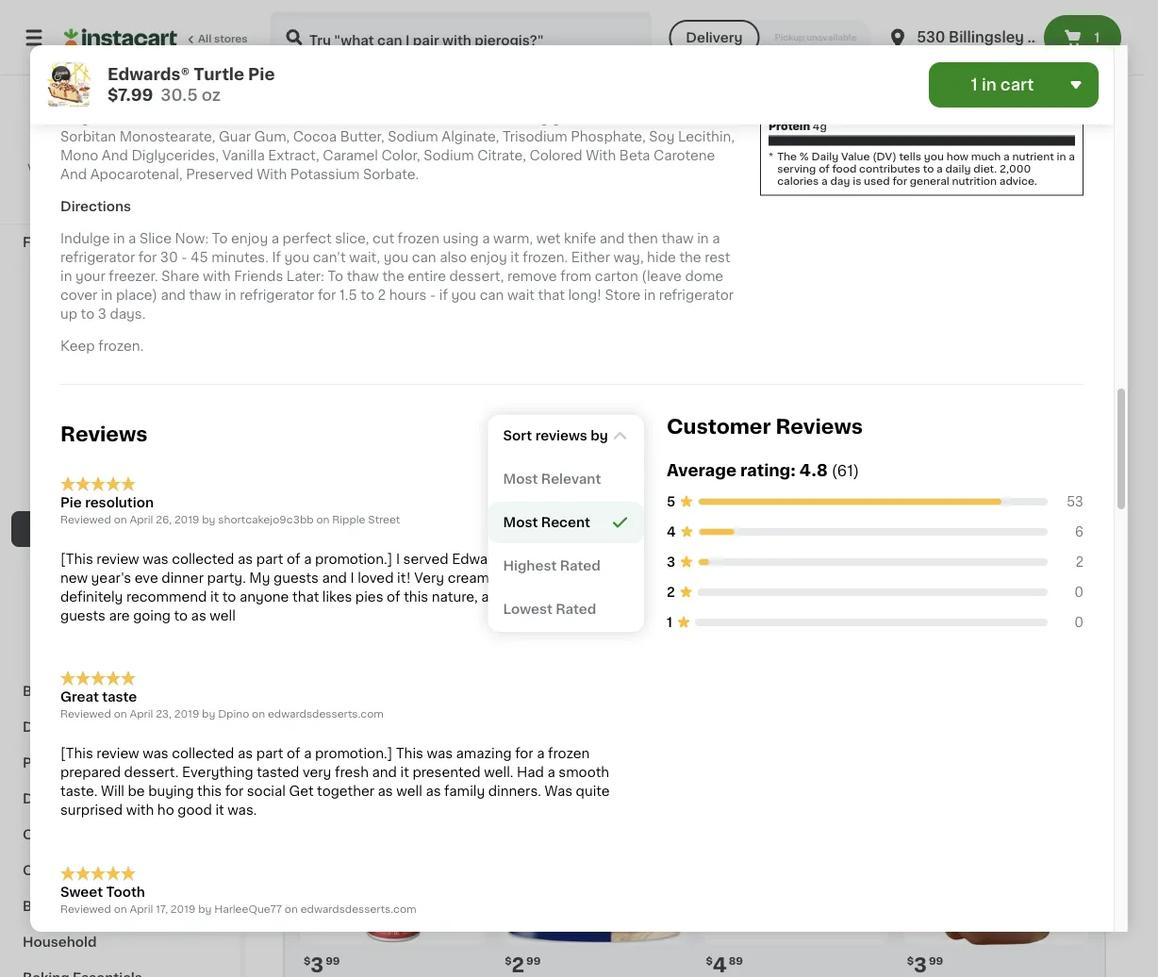 Task type: vqa. For each thing, say whether or not it's contained in the screenshot.
Wellness
no



Task type: locate. For each thing, give the bounding box(es) containing it.
well.
[[484, 766, 514, 779]]

snacks
[[23, 200, 72, 213], [82, 343, 130, 357]]

reviewed
[[60, 514, 111, 525], [60, 709, 111, 719], [60, 904, 111, 914]]

1 [this from the top
[[60, 552, 93, 566]]

2019 right 26,
[[174, 514, 200, 525]]

turtle inside edwards® turtle pie $7.99 30.5 oz
[[194, 67, 244, 83]]

1 vertical spatial collected
[[172, 747, 234, 760]]

add button inside product group
[[1028, 74, 1101, 108]]

part inside [this review was collected as part of a promotion.] i served edward's turtle pie at my new year's eve dinner party.  my guests and i loved it! very creamy and delicious.  i would definitely recommend it to anyone that likes pies of this nature, and i know that my guests are going to as well
[[256, 552, 284, 566]]

89 inside $ 4 89
[[729, 956, 743, 967]]

april for great taste
[[130, 709, 153, 719]]

edwards® inside edwards® turtle pie $7.99 30.5 oz
[[108, 67, 190, 83]]

0 vertical spatial 0
[[1075, 586, 1084, 599]]

collected inside [this review was collected as part of a promotion.] i served edward's turtle pie at my new year's eve dinner party.  my guests and i loved it! very creamy and delicious.  i would definitely recommend it to anyone that likes pies of this nature, and i know that my guests are going to as well
[[172, 552, 234, 566]]

0 vertical spatial part
[[256, 552, 284, 566]]

slice
[[140, 232, 172, 245]]

part for get
[[256, 747, 284, 760]]

1 vertical spatial with
[[203, 270, 231, 283]]

was
[[545, 785, 573, 798]]

well inside [this review was collected as part of a promotion.] this was amazing for a frozen prepared dessert. everything tasted very fresh and it presented well. had a smooth taste. will be buying this for social  get together as well as family dinners. was quite surprised with ho good it was.
[[397, 785, 423, 798]]

most up highest
[[503, 516, 538, 529]]

amazing
[[456, 747, 512, 760]]

of inside [this review was collected as part of a promotion.] this was amazing for a frozen prepared dessert. everything tasted very fresh and it presented well. had a smooth taste. will be buying this for social  get together as well as family dinners. was quite surprised with ho good it was.
[[287, 747, 301, 760]]

and up '(57)'
[[508, 600, 533, 613]]

2 april from the top
[[130, 709, 153, 719]]

3
[[98, 308, 107, 321], [629, 537, 642, 557], [667, 556, 676, 569], [311, 955, 324, 975], [914, 955, 927, 975]]

1 vertical spatial recent
[[541, 516, 591, 529]]

0 horizontal spatial guests
[[60, 609, 106, 622]]

0 vertical spatial april
[[130, 514, 153, 525]]

to
[[212, 232, 228, 245], [328, 270, 344, 283]]

1 vertical spatial most recent
[[503, 516, 591, 529]]

0 vertical spatial chunks
[[451, 275, 501, 288]]

add button down this at the left bottom
[[408, 765, 480, 799]]

reviewed inside great taste reviewed on april 23, 2019 by dpino on edwardsdesserts.com
[[60, 709, 111, 719]]

as down presented
[[426, 785, 441, 798]]

2 vertical spatial april
[[130, 904, 153, 914]]

1 vertical spatial day
[[340, 562, 366, 575]]

36 oz right stores
[[283, 40, 312, 51]]

1 right road
[[1095, 31, 1100, 44]]

2 part from the top
[[256, 747, 284, 760]]

to right up
[[81, 308, 95, 321]]

4 inside the item carousel region
[[713, 955, 727, 975]]

together up amazing
[[461, 725, 535, 741]]

1 in cart field
[[929, 62, 1099, 108]]

$ inside $ 3 89
[[622, 538, 629, 548]]

ice cream & popsicles link
[[11, 296, 229, 332]]

1 horizontal spatial 4
[[713, 955, 727, 975]]

- left if
[[430, 289, 436, 302]]

1 promotion.] from the top
[[315, 552, 393, 566]]

edwardsdesserts.com inside great taste reviewed on april 23, 2019 by dpino on edwardsdesserts.com
[[268, 709, 384, 719]]

1 horizontal spatial 5
[[667, 496, 676, 509]]

by for resolution
[[202, 514, 216, 525]]

1 april from the top
[[130, 514, 153, 525]]

1 vertical spatial meat
[[82, 487, 116, 500]]

1 horizontal spatial frozen.
[[523, 251, 568, 264]]

frozen for frozen fruits
[[34, 379, 79, 393]]

most recent up "highest rated"
[[503, 516, 591, 529]]

1 horizontal spatial seafood
[[133, 487, 189, 500]]

review up year's
[[97, 552, 139, 566]]

oz inside sara lee pound cake, all butter, family size 16 oz
[[968, 599, 980, 609]]

1 horizontal spatial chocolate
[[661, 275, 729, 288]]

chocolate for 6
[[661, 275, 729, 288]]

0 vertical spatial frozen
[[398, 232, 440, 245]]

1 vertical spatial most recent button
[[488, 502, 644, 544]]

1 vertical spatial edwardsdesserts.com
[[301, 904, 417, 914]]

1 vertical spatial 30.5
[[786, 598, 810, 608]]

&
[[63, 92, 74, 106], [61, 164, 72, 177], [75, 200, 86, 213], [480, 256, 491, 269], [127, 272, 137, 285], [733, 275, 743, 288], [105, 308, 116, 321], [119, 487, 130, 500], [132, 559, 143, 572], [129, 594, 140, 608], [99, 793, 110, 806], [110, 828, 121, 842], [128, 864, 139, 877]]

pies
[[356, 590, 384, 603]]

by inside great taste reviewed on april 23, 2019 by dpino on edwardsdesserts.com
[[202, 709, 215, 719]]

1 horizontal spatial desserts
[[513, 581, 574, 594]]

$ inside $ 2 99
[[505, 956, 512, 967]]

by inside sort reviews by button
[[591, 429, 608, 443]]

in right nutrient
[[1057, 151, 1067, 162]]

$ inside $ 9 99
[[287, 232, 294, 242]]

rated inside button
[[556, 603, 597, 616]]

most
[[518, 428, 553, 441], [503, 473, 538, 486], [503, 516, 538, 529]]

1 vertical spatial add button
[[525, 380, 598, 414]]

meat up '100%'
[[23, 164, 58, 177]]

0 vertical spatial desserts
[[82, 523, 142, 536]]

2 favorite from the top
[[283, 562, 336, 575]]

30.5 down 'edwards® turtle pie'
[[786, 598, 810, 608]]

frozen. down ice cream & popsicles link
[[98, 340, 144, 353]]

as up 'my' on the left bottom of the page
[[238, 552, 253, 566]]

& up place)
[[127, 272, 137, 285]]

1 vertical spatial review
[[97, 747, 139, 760]]

all up 16
[[954, 581, 970, 594]]

0 vertical spatial favorite
[[283, 256, 336, 269]]

april left the "17,"
[[130, 904, 153, 914]]

1 favorite from the top
[[283, 256, 336, 269]]

rated for lowest rated
[[556, 603, 597, 616]]

ho
[[157, 804, 174, 817]]

2 vertical spatial add button
[[408, 765, 480, 799]]

a right using
[[482, 232, 490, 245]]

7 inside 7 favorite day creme brulee 2 each
[[294, 537, 306, 557]]

1 horizontal spatial 6
[[1075, 526, 1084, 539]]

i
[[396, 552, 400, 566], [351, 571, 354, 585], [596, 571, 600, 585], [510, 590, 514, 603]]

0 horizontal spatial this
[[197, 785, 222, 798]]

$ 9 99
[[287, 231, 324, 251]]

the up dome
[[680, 251, 702, 264]]

a up 2,000
[[1004, 151, 1010, 162]]

1 in cart
[[971, 77, 1035, 93]]

product group containing sara lee pound cake, all butter, family size
[[954, 374, 1107, 612]]

3 april from the top
[[130, 904, 153, 914]]

0 vertical spatial review
[[97, 552, 139, 566]]

frozen. inside indulge in a slice now: to enjoy a perfect slice, cut frozen using a warm, wet knife and then thaw in a refrigerator for 30 - 45 minutes. if you can't wait, you can also enjoy it frozen. either way, hide the rest in your freezer. share with friends later: to thaw the entire dessert, remove from carton (leave dome cover in place) and thaw in refrigerator for 1.5 to 2 hours - if you can wait that long! store in refrigerator up to 3 days.
[[523, 251, 568, 264]]

frozen up definitely
[[34, 559, 79, 572]]

100% satisfaction guarantee button
[[29, 191, 211, 209]]

2 vertical spatial add
[[443, 775, 471, 789]]

review inside [this review was collected as part of a promotion.] this was amazing for a frozen prepared dessert. everything tasted very fresh and it presented well. had a smooth taste. will be buying this for social  get together as well as family dinners. was quite surprised with ho good it was.
[[97, 747, 139, 760]]

1 horizontal spatial frozen
[[548, 747, 590, 760]]

customer reviews
[[667, 417, 863, 437]]

product group containing 2
[[501, 759, 687, 977]]

None search field
[[270, 11, 652, 64]]

by for taste
[[202, 709, 215, 719]]

edwards® inside edwards® edwards premium desserts cookies and crème pie
[[451, 562, 516, 575]]

reviewed for great
[[60, 709, 111, 719]]

& inside frozen broths & juice concentrate
[[129, 594, 140, 608]]

& inside ben & jerry's dough chunks chocolate chip cookie dough chunks
[[480, 256, 491, 269]]

guests up each at the left
[[274, 571, 319, 585]]

together inside [this review was collected as part of a promotion.] this was amazing for a frozen prepared dessert. everything tasted very fresh and it presented well. had a smooth taste. will be buying this for social  get together as well as family dinners. was quite surprised with ho good it was.
[[317, 785, 375, 798]]

to down the party.
[[222, 590, 236, 603]]

cart
[[1001, 77, 1035, 93]]

chocolate inside the tru fru pineapple in white chocolate & coconut
[[661, 275, 729, 288]]

part up 'my' on the left bottom of the page
[[256, 552, 284, 566]]

chunks up chip
[[451, 275, 501, 288]]

and down the creamy
[[481, 590, 506, 603]]

chip
[[451, 294, 482, 307]]

& right dome
[[733, 275, 743, 288]]

99 inside $ 9 99
[[309, 232, 324, 242]]

to up "general"
[[923, 164, 934, 174]]

minutes.
[[212, 251, 269, 264]]

1 vertical spatial add
[[561, 390, 588, 403]]

sweet tooth reviewed on april 17, 2019 by harleeque77 on edwardsdesserts.com
[[60, 885, 417, 914]]

23,
[[156, 709, 172, 719]]

2 [this from the top
[[60, 747, 93, 760]]

0 vertical spatial well
[[210, 609, 236, 622]]

2 inside 7 favorite day creme brulee 2 each
[[283, 599, 290, 609]]

that down remove
[[538, 289, 565, 302]]

0 vertical spatial collected
[[172, 552, 234, 566]]

can up entire
[[412, 251, 436, 264]]

[this
[[60, 552, 93, 566], [60, 747, 93, 760]]

it down warm,
[[511, 251, 519, 264]]

a up "general"
[[937, 164, 943, 174]]

1 review from the top
[[97, 552, 139, 566]]

4
[[667, 526, 676, 539], [713, 955, 727, 975]]

section
[[283, 697, 1116, 977]]

in left cart
[[982, 77, 997, 93]]

that inside indulge in a slice now: to enjoy a perfect slice, cut frozen using a warm, wet knife and then thaw in a refrigerator for 30 - 45 minutes. if you can't wait, you can also enjoy it frozen. either way, hide the rest in your freezer. share with friends later: to thaw the entire dessert, remove from carton (leave dome cover in place) and thaw in refrigerator for 1.5 to 2 hours - if you can wait that long! store in refrigerator up to 3 days.
[[538, 289, 565, 302]]

dinner
[[162, 571, 204, 585]]

(leave
[[642, 270, 682, 283]]

1 collected from the top
[[172, 552, 234, 566]]

most up most relevant
[[518, 428, 553, 441]]

favorite inside 7 favorite day creme brulee 2 each
[[283, 562, 336, 575]]

& inside "link"
[[75, 200, 86, 213]]

2 36 oz from the left
[[786, 40, 815, 51]]

1 chocolate from the left
[[504, 275, 573, 288]]

fru
[[643, 256, 664, 269]]

6.84
[[954, 23, 979, 33]]

edward's
[[452, 552, 512, 566]]

indulge
[[60, 232, 110, 245]]

0 vertical spatial 6
[[629, 231, 643, 251]]

0 horizontal spatial the
[[383, 270, 404, 283]]

2 $ 3 99 from the left
[[907, 955, 944, 975]]

desserts down resolution
[[82, 523, 142, 536]]

2019 inside great taste reviewed on april 23, 2019 by dpino on edwardsdesserts.com
[[174, 709, 199, 719]]

that left likes at bottom left
[[292, 590, 319, 603]]

a left day
[[822, 176, 828, 186]]

2 day from the top
[[340, 562, 366, 575]]

cake,
[[1061, 562, 1098, 575]]

edwardsdesserts.com for tooth
[[301, 904, 417, 914]]

2 36 from the left
[[786, 40, 800, 51]]

36 right delivery
[[786, 40, 800, 51]]

1 up many in stock
[[667, 616, 673, 629]]

frozen inside frozen broths & juice concentrate
[[34, 594, 79, 608]]

1 part from the top
[[256, 552, 284, 566]]

1 vertical spatial thaw
[[347, 270, 379, 283]]

most down sort
[[503, 473, 538, 486]]

jerry's
[[494, 256, 540, 269]]

1 horizontal spatial refrigerator
[[240, 289, 315, 302]]

crème
[[537, 600, 581, 613]]

product group
[[786, 68, 939, 359], [954, 68, 1107, 359], [283, 374, 436, 612], [451, 374, 603, 648], [619, 374, 771, 652], [786, 374, 939, 610], [954, 374, 1107, 612], [300, 759, 486, 977], [501, 759, 687, 977]]

snacks down "view"
[[23, 200, 72, 213]]

2 reviewed from the top
[[60, 709, 111, 719]]

15%
[[1054, 46, 1076, 56]]

edwards® up $7.99 at the left of the page
[[108, 67, 190, 83]]

0 horizontal spatial seafood
[[75, 164, 132, 177]]

contributes
[[860, 164, 921, 174]]

1 horizontal spatial guests
[[274, 571, 319, 585]]

chunks down chip
[[451, 312, 501, 326]]

0 horizontal spatial -
[[181, 251, 187, 264]]

on right dpino
[[252, 709, 265, 719]]

1 vertical spatial to
[[328, 270, 344, 283]]

[this review was collected as part of a promotion.] i served edward's turtle pie at my new year's eve dinner party.  my guests and i loved it! very creamy and delicious.  i would definitely recommend it to anyone that likes pies of this nature, and i know that my guests are going to as well
[[60, 552, 643, 622]]

add button down the 15%
[[1028, 74, 1101, 108]]

2 collected from the top
[[172, 747, 234, 760]]

it left was.
[[216, 804, 224, 817]]

add button inside the item carousel region
[[408, 765, 480, 799]]

0 down cake,
[[1075, 586, 1084, 599]]

36 right stores
[[283, 40, 297, 51]]

1 vertical spatial -
[[430, 289, 436, 302]]

sweet
[[60, 885, 103, 899]]

frozen.
[[523, 251, 568, 264], [98, 340, 144, 353]]

2 vertical spatial with
[[126, 804, 154, 817]]

2 chocolate from the left
[[661, 275, 729, 288]]

99 inside $ 6 99
[[645, 232, 659, 242]]

edwards® for desserts
[[451, 562, 516, 575]]

& inside the tru fru pineapple in white chocolate & coconut
[[733, 275, 743, 288]]

- left 45
[[181, 251, 187, 264]]

pie inside edwards® edwards premium desserts cookies and crème pie
[[451, 618, 472, 632]]

to up minutes.
[[212, 232, 228, 245]]

2 promotion.] from the top
[[315, 747, 393, 760]]

by inside pie resolution reviewed on april 26, 2019 by shortcakejo9c3bb on ripple street
[[202, 514, 216, 525]]

pie inside edwards® turtle pie $7.99 30.5 oz
[[248, 67, 275, 83]]

promotion.] for i
[[315, 552, 393, 566]]

reviews down fruits
[[60, 424, 148, 444]]

0 vertical spatial all
[[198, 33, 212, 44]]

ice
[[34, 308, 54, 321]]

0 vertical spatial rated
[[560, 560, 601, 573]]

2 vertical spatial reviewed
[[60, 904, 111, 914]]

day up likes at bottom left
[[340, 562, 366, 575]]

a up if
[[272, 232, 279, 245]]

0 horizontal spatial with
[[77, 178, 100, 188]]

2 review from the top
[[97, 747, 139, 760]]

edwards® up 30.5 oz
[[786, 562, 851, 575]]

1 horizontal spatial 36
[[786, 40, 800, 51]]

$ 3 89
[[622, 537, 659, 557]]

with down be
[[126, 804, 154, 817]]

2 horizontal spatial add button
[[1028, 74, 1101, 108]]

edwardsdesserts.com inside sweet tooth reviewed on april 17, 2019 by harleeque77 on edwardsdesserts.com
[[301, 904, 417, 914]]

promotion.] inside [this review was collected as part of a promotion.] i served edward's turtle pie at my new year's eve dinner party.  my guests and i loved it! very creamy and delicious.  i would definitely recommend it to anyone that likes pies of this nature, and i know that my guests are going to as well
[[315, 552, 393, 566]]

3 reviewed from the top
[[60, 904, 111, 914]]

frozen for frozen pizzas & meals
[[34, 272, 79, 285]]

review inside [this review was collected as part of a promotion.] i served edward's turtle pie at my new year's eve dinner party.  my guests and i loved it! very creamy and delicious.  i would definitely recommend it to anyone that likes pies of this nature, and i know that my guests are going to as well
[[97, 552, 139, 566]]

loved
[[358, 571, 394, 585]]

1 chunks from the top
[[451, 275, 501, 288]]

0 horizontal spatial 1
[[667, 616, 673, 629]]

0 vertical spatial add
[[1064, 84, 1092, 97]]

frozen right cut
[[398, 232, 440, 245]]

-
[[181, 251, 187, 264], [430, 289, 436, 302]]

1 0 from the top
[[1075, 586, 1084, 599]]

frozen up new
[[34, 523, 79, 536]]

0 vertical spatial enjoy
[[231, 232, 268, 245]]

2 vertical spatial thaw
[[189, 289, 221, 302]]

very
[[414, 571, 445, 585]]

taste.
[[60, 785, 98, 798]]

89 inside $ 3 89
[[644, 538, 659, 548]]

2019 right 23,
[[174, 709, 199, 719]]

0 horizontal spatial 36
[[283, 40, 297, 51]]

most recent up the most relevant button
[[518, 428, 606, 441]]

0
[[1075, 586, 1084, 599], [1075, 616, 1084, 629]]

oz right 12
[[632, 617, 645, 627]]

0 horizontal spatial frozen
[[398, 232, 440, 245]]

candy
[[89, 200, 134, 213]]

1 day from the top
[[340, 256, 366, 269]]

$ 2 99
[[505, 955, 541, 975]]

the up hours
[[383, 270, 404, 283]]

1 vertical spatial frozen
[[548, 747, 590, 760]]

instacart logo image
[[64, 26, 177, 49]]

was up dessert.
[[143, 747, 169, 760]]

0 horizontal spatial meat
[[23, 164, 58, 177]]

oz up includes
[[803, 40, 815, 51]]

day inside favorite day cheesecake bite collection
[[340, 256, 366, 269]]

0 for 2
[[1075, 586, 1084, 599]]

by
[[591, 429, 608, 443], [202, 514, 216, 525], [202, 709, 215, 719], [198, 904, 212, 914]]

can down dessert,
[[480, 289, 504, 302]]

5 left 79
[[462, 231, 475, 251]]

canned goods & soups
[[23, 864, 185, 877]]

frozen for frozen vegetables
[[34, 415, 79, 428]]

dough up from
[[543, 256, 587, 269]]

party.
[[207, 571, 246, 585]]

2019
[[174, 514, 200, 525], [174, 709, 199, 719], [171, 904, 196, 914]]

was for everything
[[143, 747, 169, 760]]

[this inside [this review was collected as part of a promotion.] i served edward's turtle pie at my new year's eve dinner party.  my guests and i loved it! very creamy and delicious.  i would definitely recommend it to anyone that likes pies of this nature, and i know that my guests are going to as well
[[60, 552, 93, 566]]

chocolate inside ben & jerry's dough chunks chocolate chip cookie dough chunks
[[504, 275, 573, 288]]

1 vertical spatial favorite
[[283, 562, 336, 575]]

2 0 from the top
[[1075, 616, 1084, 629]]

this
[[396, 747, 424, 760]]

add button up reviews
[[525, 380, 598, 414]]

frozen meat & seafood
[[34, 487, 189, 500]]

1 7 from the left
[[294, 537, 306, 557]]

add inside product group
[[1064, 84, 1092, 97]]

$6.79 element
[[954, 534, 1107, 559]]

0 vertical spatial 30.5
[[161, 87, 198, 103]]

recommend
[[126, 590, 207, 603]]

goods down prepared
[[51, 793, 96, 806]]

tru fru pineapple in white chocolate & coconut
[[619, 256, 748, 307]]

0 horizontal spatial 30.5
[[161, 87, 198, 103]]

36 for (690)
[[283, 40, 297, 51]]

frozen broths & juice concentrate
[[34, 594, 179, 627]]

1 36 from the left
[[283, 40, 297, 51]]

rated for highest rated
[[560, 560, 601, 573]]

most inside button
[[503, 473, 538, 486]]

a inside [this review was collected as part of a promotion.] i served edward's turtle pie at my new year's eve dinner party.  my guests and i loved it! very creamy and delicious.  i would definitely recommend it to anyone that likes pies of this nature, and i know that my guests are going to as well
[[304, 552, 312, 566]]

1 vertical spatial rated
[[556, 603, 597, 616]]

& up dessert,
[[480, 256, 491, 269]]

to inside * the % daily value (dv) tells you how much a nutrient in a serving of food contributes to a daily diet. 2,000 calories a day is used for general nutrition advice.
[[923, 164, 934, 174]]

1 vertical spatial the
[[383, 270, 404, 283]]

1 36 oz from the left
[[283, 40, 312, 51]]

0 horizontal spatial together
[[317, 785, 375, 798]]

i left know
[[510, 590, 514, 603]]

edwards
[[519, 562, 576, 575]]

1 $ 3 99 from the left
[[304, 955, 340, 975]]

refrigerator down friends
[[240, 289, 315, 302]]

2019 inside pie resolution reviewed on april 26, 2019 by shortcakejo9c3bb on ripple street
[[174, 514, 200, 525]]

concentrate
[[34, 613, 118, 627]]

collected inside [this review was collected as part of a promotion.] this was amazing for a frozen prepared dessert. everything tasted very fresh and it presented well. had a smooth taste. will be buying this for social  get together as well as family dinners. was quite surprised with ho good it was.
[[172, 747, 234, 760]]

1 vertical spatial my
[[585, 590, 606, 603]]

530
[[917, 31, 946, 44]]

diet.
[[974, 164, 998, 174]]

2019 for pie resolution
[[174, 514, 200, 525]]

part inside [this review was collected as part of a promotion.] this was amazing for a frozen prepared dessert. everything tasted very fresh and it presented well. had a smooth taste. will be buying this for social  get together as well as family dinners. was quite surprised with ho good it was.
[[256, 747, 284, 760]]

edwards® for $7.99
[[108, 67, 190, 83]]

pricing
[[56, 163, 93, 173]]

value
[[842, 151, 870, 162]]

favorite up brulee at the left of the page
[[283, 562, 336, 575]]

fresh
[[335, 766, 369, 779]]

foods
[[88, 757, 131, 770]]

1 vertical spatial desserts
[[513, 581, 574, 594]]

99 inside 7 99
[[475, 538, 490, 548]]

2 horizontal spatial turtle
[[854, 562, 893, 575]]

recent
[[556, 428, 606, 441], [541, 516, 591, 529]]

frozen inside [this review was collected as part of a promotion.] this was amazing for a frozen prepared dessert. everything tasted very fresh and it presented well. had a smooth taste. will be buying this for social  get together as well as family dinners. was quite surprised with ho good it was.
[[548, 747, 590, 760]]

by right 26,
[[202, 514, 216, 525]]

36 oz up includes
[[786, 40, 815, 51]]

add up sort reviews by button
[[561, 390, 588, 403]]

also
[[440, 251, 467, 264]]

collected up dinner
[[172, 552, 234, 566]]

0 horizontal spatial add
[[443, 775, 471, 789]]

frozen for frozen broths & juice concentrate
[[34, 594, 79, 608]]

0 vertical spatial promotion.]
[[315, 552, 393, 566]]

reviewed down great
[[60, 709, 111, 719]]

all stores
[[198, 33, 248, 44]]

collected for recommend
[[172, 552, 234, 566]]

2 inside indulge in a slice now: to enjoy a perfect slice, cut frozen using a warm, wet knife and then thaw in a refrigerator for 30 - 45 minutes. if you can't wait, you can also enjoy it frozen. either way, hide the rest in your freezer. share with friends later: to thaw the entire dessert, remove from carton (leave dome cover in place) and thaw in refrigerator for 1.5 to 2 hours - if you can wait that long! store in refrigerator up to 3 days.
[[378, 289, 386, 302]]

definitely
[[60, 590, 123, 603]]

[this inside [this review was collected as part of a promotion.] this was amazing for a frozen prepared dessert. everything tasted very fresh and it presented well. had a smooth taste. will be buying this for social  get together as well as family dinners. was quite surprised with ho good it was.
[[60, 747, 93, 760]]

2 7 from the left
[[462, 537, 473, 557]]

1 horizontal spatial $ 3 99
[[907, 955, 944, 975]]

of down daily
[[819, 164, 830, 174]]

a up brulee at the left of the page
[[304, 552, 312, 566]]

1 horizontal spatial with
[[126, 804, 154, 817]]

harleeque77
[[214, 904, 282, 914]]

1 vertical spatial 0
[[1075, 616, 1084, 629]]

(61) inside product group
[[856, 583, 875, 593]]

to down 'recommend'
[[174, 609, 188, 622]]

0 vertical spatial [this
[[60, 552, 93, 566]]

a
[[1004, 151, 1010, 162], [1069, 151, 1075, 162], [937, 164, 943, 174], [822, 176, 828, 186], [128, 232, 136, 245], [272, 232, 279, 245], [482, 232, 490, 245], [713, 232, 720, 245], [304, 552, 312, 566], [304, 747, 312, 760], [537, 747, 545, 760], [548, 766, 556, 779]]

it
[[511, 251, 519, 264], [210, 590, 219, 603], [401, 766, 409, 779], [216, 804, 224, 817]]

service type group
[[669, 20, 872, 56]]

2 chunks from the top
[[451, 312, 501, 326]]

$ 5 79
[[455, 231, 490, 251]]

added
[[877, 102, 912, 113]]

all inside sara lee pound cake, all butter, family size 16 oz
[[954, 581, 970, 594]]

and inside edwards® edwards premium desserts cookies and crème pie
[[508, 600, 533, 613]]

0 vertical spatial goods
[[51, 793, 96, 806]]

2 horizontal spatial add
[[1064, 84, 1092, 97]]

frozen down '100%'
[[23, 236, 69, 249]]

you inside * the % daily value (dv) tells you how much a nutrient in a serving of food contributes to a daily diet. 2,000 calories a day is used for general nutrition advice.
[[924, 151, 944, 162]]

frozen
[[398, 232, 440, 245], [548, 747, 590, 760]]

i up "it!"
[[396, 552, 400, 566]]

[this up new
[[60, 552, 93, 566]]

and up the way,
[[600, 232, 625, 245]]

lowest
[[503, 603, 553, 616]]

add inside the item carousel region
[[443, 775, 471, 789]]

this down everything
[[197, 785, 222, 798]]

sara lee pound cake, all butter, family size 16 oz
[[954, 562, 1098, 609]]

april inside pie resolution reviewed on april 26, 2019 by shortcakejo9c3bb on ripple street
[[130, 514, 153, 525]]

advice.
[[1000, 176, 1038, 186]]

deli
[[23, 721, 50, 734]]

promotion.] inside [this review was collected as part of a promotion.] this was amazing for a frozen prepared dessert. everything tasted very fresh and it presented well. had a smooth taste. will be buying this for social  get together as well as family dinners. was quite surprised with ho good it was.
[[315, 747, 393, 760]]

reviewed inside sweet tooth reviewed on april 17, 2019 by harleeque77 on edwardsdesserts.com
[[60, 904, 111, 914]]

dairy & eggs link
[[11, 81, 229, 117]]

rated inside button
[[560, 560, 601, 573]]

keep frozen.
[[60, 340, 144, 353]]

2 horizontal spatial edwards®
[[786, 562, 851, 575]]

collected for social
[[172, 747, 234, 760]]

1 horizontal spatial 7
[[462, 537, 473, 557]]

product group containing add
[[954, 68, 1107, 359]]

2 horizontal spatial with
[[203, 270, 231, 283]]

0 horizontal spatial can
[[412, 251, 436, 264]]

frozen down frozen fruits
[[34, 415, 79, 428]]

1 horizontal spatial 36 oz
[[786, 40, 815, 51]]

1 reviewed from the top
[[60, 514, 111, 525]]

2 vertical spatial 2019
[[171, 904, 196, 914]]

7
[[294, 537, 306, 557], [462, 537, 473, 557]]

[this for [this review was collected as part of a promotion.] this was amazing for a frozen prepared dessert. everything tasted very fresh and it presented well. had a smooth taste. will be buying this for social  get together as well as family dinners. was quite surprised with ho good it was.
[[60, 747, 93, 760]]

review for dessert.
[[97, 747, 139, 760]]

36
[[283, 40, 297, 51], [786, 40, 800, 51]]

in inside * the % daily value (dv) tells you how much a nutrient in a serving of food contributes to a daily diet. 2,000 calories a day is used for general nutrition advice.
[[1057, 151, 1067, 162]]

delivery
[[686, 31, 743, 44]]

1 horizontal spatial well
[[397, 785, 423, 798]]

3 inside indulge in a slice now: to enjoy a perfect slice, cut frozen using a warm, wet knife and then thaw in a refrigerator for 30 - 45 minutes. if you can't wait, you can also enjoy it frozen. either way, hide the rest in your freezer. share with friends later: to thaw the entire dessert, remove from carton (leave dome cover in place) and thaw in refrigerator for 1.5 to 2 hours - if you can wait that long! store in refrigerator up to 3 days.
[[98, 308, 107, 321]]

a up very
[[304, 747, 312, 760]]

★★★★★
[[283, 23, 349, 36], [283, 23, 349, 36], [451, 23, 517, 36], [451, 23, 517, 36], [786, 23, 852, 36], [786, 23, 852, 36], [619, 23, 685, 36], [619, 23, 685, 36], [60, 477, 136, 492], [60, 477, 136, 492], [786, 580, 852, 593], [786, 580, 852, 593], [619, 599, 685, 612], [619, 599, 685, 612], [451, 618, 517, 631], [451, 618, 517, 631], [60, 671, 136, 686], [60, 671, 136, 686], [60, 866, 136, 881], [60, 866, 136, 881]]



Task type: describe. For each thing, give the bounding box(es) containing it.
you down 9 at top left
[[285, 251, 310, 264]]

pie inside [this review was collected as part of a promotion.] i served edward's turtle pie at my new year's eve dinner party.  my guests and i loved it! very creamy and delicious.  i would definitely recommend it to anyone that likes pies of this nature, and i know that my guests are going to as well
[[557, 552, 578, 566]]

1 horizontal spatial -
[[430, 289, 436, 302]]

1 inside "field"
[[971, 77, 978, 93]]

as down 'recommend'
[[191, 609, 206, 622]]

shortcakejo9c3bb
[[218, 514, 314, 525]]

by for tooth
[[198, 904, 212, 914]]

1 horizontal spatial meat
[[82, 487, 116, 500]]

desserts inside frozen desserts link
[[82, 523, 142, 536]]

530 billingsley road button
[[887, 11, 1066, 64]]

turtle for edwards® turtle pie $7.99 30.5 oz
[[194, 67, 244, 83]]

long!
[[568, 289, 602, 302]]

served
[[403, 552, 449, 566]]

lowest rated button
[[488, 589, 644, 630]]

desserts inside edwards® edwards premium desserts cookies and crème pie
[[513, 581, 574, 594]]

it inside [this review was collected as part of a promotion.] i served edward's turtle pie at my new year's eve dinner party.  my guests and i loved it! very creamy and delicious.  i would definitely recommend it to anyone that likes pies of this nature, and i know that my guests are going to as well
[[210, 590, 219, 603]]

customer
[[667, 417, 771, 437]]

edwards® inside product group
[[786, 562, 851, 575]]

0 horizontal spatial to
[[212, 232, 228, 245]]

goods for canned
[[79, 864, 125, 877]]

of inside * the % daily value (dv) tells you how much a nutrient in a serving of food contributes to a daily diet. 2,000 calories a day is used for general nutrition advice.
[[819, 164, 830, 174]]

with inside [this review was collected as part of a promotion.] this was amazing for a frozen prepared dessert. everything tasted very fresh and it presented well. had a smooth taste. will be buying this for social  get together as well as family dinners. was quite surprised with ho good it was.
[[126, 804, 154, 817]]

very
[[303, 766, 332, 779]]

0 vertical spatial most
[[518, 428, 553, 441]]

favorite inside favorite day cheesecake bite collection
[[283, 256, 336, 269]]

for down slice
[[138, 251, 157, 264]]

edwardsdesserts.com for taste
[[268, 709, 384, 719]]

rating:
[[741, 463, 796, 479]]

1 horizontal spatial reviews
[[776, 417, 863, 437]]

in up "cover"
[[60, 270, 72, 283]]

1 vertical spatial can
[[480, 289, 504, 302]]

1 vertical spatial seafood
[[133, 487, 189, 500]]

frozen fruits link
[[11, 368, 229, 404]]

on right harleeque77
[[285, 904, 298, 914]]

99 inside $ 2 99
[[527, 956, 541, 967]]

beverages
[[23, 128, 95, 142]]

oz right 2.67
[[661, 40, 674, 51]]

& right "view"
[[61, 164, 72, 177]]

cheesecake
[[283, 275, 366, 288]]

sort reviews by
[[503, 429, 608, 443]]

section containing 3
[[283, 697, 1116, 977]]

tells
[[900, 151, 922, 162]]

(57)
[[521, 620, 541, 631]]

review for new
[[97, 552, 139, 566]]

i left loved
[[351, 571, 354, 585]]

on left ripple
[[316, 514, 330, 525]]

36 oz for (115)
[[786, 40, 815, 51]]

1 horizontal spatial enjoy
[[470, 251, 507, 264]]

on down tooth
[[114, 904, 127, 914]]

frozen pizzas & meals
[[34, 272, 180, 285]]

2019 for great taste
[[174, 709, 199, 719]]

0 vertical spatial guests
[[274, 571, 319, 585]]

highest
[[503, 560, 557, 573]]

& up frozen desserts link
[[119, 487, 130, 500]]

and up know
[[501, 571, 526, 585]]

it inside indulge in a slice now: to enjoy a perfect slice, cut frozen using a warm, wet knife and then thaw in a refrigerator for 30 - 45 minutes. if you can't wait, you can also enjoy it frozen. either way, hide the rest in your freezer. share with friends later: to thaw the entire dessert, remove from carton (leave dome cover in place) and thaw in refrigerator for 1.5 to 2 hours - if you can wait that long! store in refrigerator up to 3 days.
[[511, 251, 519, 264]]

goods for dry
[[51, 793, 96, 806]]

frozen for frozen
[[23, 236, 69, 249]]

promotion.] for this
[[315, 747, 393, 760]]

x
[[628, 40, 634, 51]]

[this for [this review was collected as part of a promotion.] i served edward's turtle pie at my new year's eve dinner party.  my guests and i loved it! very creamy and delicious.  i would definitely recommend it to anyone that likes pies of this nature, and i know that my guests are going to as well
[[60, 552, 93, 566]]

0 vertical spatial most recent button
[[492, 419, 641, 449]]

0 vertical spatial most recent
[[518, 428, 606, 441]]

snacks & candy link
[[11, 189, 229, 225]]

0 vertical spatial 5
[[462, 231, 475, 251]]

1 horizontal spatial together
[[461, 725, 535, 741]]

$ inside $ 5 79
[[455, 232, 462, 242]]

condiments & sauces link
[[11, 817, 229, 853]]

oz down 'edwards® turtle pie'
[[813, 598, 825, 608]]

& inside "link"
[[63, 92, 74, 106]]

1 horizontal spatial to
[[328, 270, 344, 283]]

pie inside pie resolution reviewed on april 26, 2019 by shortcakejo9c3bb on ripple street
[[60, 496, 82, 509]]

breads
[[82, 559, 129, 572]]

frozen link
[[11, 225, 229, 260]]

product group containing edwards® turtle pie
[[786, 374, 939, 610]]

0 horizontal spatial thaw
[[189, 289, 221, 302]]

highest rated
[[503, 560, 601, 573]]

36 for (115)
[[786, 40, 800, 51]]

0 horizontal spatial reviews
[[60, 424, 148, 444]]

it!
[[397, 571, 411, 585]]

reviewed for pie
[[60, 514, 111, 525]]

all inside all stores link
[[198, 33, 212, 44]]

great
[[60, 691, 99, 704]]

$ inside $ 6 99
[[622, 232, 629, 242]]

reviews
[[536, 429, 588, 443]]

brulee
[[283, 581, 326, 594]]

$ inside $ 4 89
[[706, 956, 713, 967]]

frozen vegetables link
[[11, 404, 229, 440]]

chocolate for 5
[[504, 275, 573, 288]]

2 horizontal spatial refrigerator
[[659, 289, 734, 302]]

view
[[27, 163, 53, 173]]

well inside [this review was collected as part of a promotion.] i served edward's turtle pie at my new year's eve dinner party.  my guests and i loved it! very creamy and delicious.  i would definitely recommend it to anyone that likes pies of this nature, and i know that my guests are going to as well
[[210, 609, 236, 622]]

tasted
[[257, 766, 299, 779]]

1 horizontal spatial snacks
[[82, 343, 130, 357]]

add for 3
[[443, 775, 471, 789]]

you right if
[[452, 289, 477, 302]]

at
[[581, 552, 594, 566]]

30.5 inside product group
[[786, 598, 810, 608]]

likes
[[323, 590, 352, 603]]

frozen for frozen meat & seafood
[[34, 487, 79, 500]]

store
[[605, 289, 641, 302]]

frozen broths & juice concentrate link
[[11, 583, 229, 638]]

2 vertical spatial most
[[503, 516, 538, 529]]

in down frozen pizzas & meals at the left of page
[[101, 289, 113, 302]]

was for year's
[[143, 552, 169, 566]]

was.
[[228, 804, 257, 817]]

oz inside edwards® turtle pie $7.99 30.5 oz
[[202, 87, 221, 103]]

0 vertical spatial recent
[[556, 428, 606, 441]]

april for pie resolution
[[130, 514, 153, 525]]

1 horizontal spatial the
[[680, 251, 702, 264]]

dry
[[23, 793, 47, 806]]

white
[[619, 275, 657, 288]]

0 horizontal spatial 6
[[629, 231, 643, 251]]

(61) inside average rating: 4.8 (61)
[[832, 464, 860, 479]]

beverages link
[[11, 117, 229, 153]]

many
[[637, 635, 667, 646]]

2019 inside sweet tooth reviewed on april 17, 2019 by harleeque77 on edwardsdesserts.com
[[171, 904, 196, 914]]

frozen meat & seafood link
[[11, 476, 229, 511]]

it down this at the left bottom
[[401, 766, 409, 779]]

0 for 1
[[1075, 616, 1084, 629]]

12
[[619, 617, 630, 627]]

in inside the tru fru pineapple in white chocolate & coconut
[[737, 256, 748, 269]]

part for it
[[256, 552, 284, 566]]

stock
[[682, 635, 712, 646]]

sort reviews by button
[[488, 415, 644, 457]]

add button for 3
[[408, 765, 480, 799]]

89 for 4
[[729, 956, 743, 967]]

april inside sweet tooth reviewed on april 17, 2019 by harleeque77 on edwardsdesserts.com
[[130, 904, 153, 914]]

of down "it!"
[[387, 590, 401, 603]]

for up had
[[515, 747, 534, 760]]

6.84 fl oz button
[[954, 0, 1107, 36]]

turtle inside [this review was collected as part of a promotion.] i served edward's turtle pie at my new year's eve dinner party.  my guests and i loved it! very creamy and delicious.  i would definitely recommend it to anyone that likes pies of this nature, and i know that my guests are going to as well
[[515, 552, 554, 566]]

2.67
[[636, 40, 659, 51]]

then
[[628, 232, 658, 245]]

oz right "38"
[[467, 40, 480, 51]]

for inside * the % daily value (dv) tells you how much a nutrient in a serving of food contributes to a daily diet. 2,000 calories a day is used for general nutrition advice.
[[893, 176, 908, 186]]

0 horizontal spatial frozen.
[[98, 340, 144, 353]]

1 vertical spatial guests
[[60, 609, 106, 622]]

a right nutrient
[[1069, 151, 1075, 162]]

dry goods & pasta
[[23, 793, 152, 806]]

in left the stock
[[670, 635, 680, 646]]

nature,
[[432, 590, 478, 603]]

in down the white
[[644, 289, 656, 302]]

place)
[[116, 289, 157, 302]]

dpino
[[218, 709, 249, 719]]

this inside [this review was collected as part of a promotion.] i served edward's turtle pie at my new year's eve dinner party.  my guests and i loved it! very creamy and delicious.  i would definitely recommend it to anyone that likes pies of this nature, and i know that my guests are going to as well
[[404, 590, 429, 603]]

and up likes at bottom left
[[322, 571, 347, 585]]

in inside "field"
[[982, 77, 997, 93]]

with inside view pricing policy. not affiliated with instacart.
[[77, 178, 100, 188]]

a left slice
[[128, 232, 136, 245]]

using
[[443, 232, 479, 245]]

frozen breads & doughs link
[[11, 547, 229, 583]]

get
[[289, 785, 314, 798]]

with inside indulge in a slice now: to enjoy a perfect slice, cut frozen using a warm, wet knife and then thaw in a refrigerator for 30 - 45 minutes. if you can't wait, you can also enjoy it frozen. either way, hide the rest in your freezer. share with friends later: to thaw the entire dessert, remove from carton (leave dome cover in place) and thaw in refrigerator for 1.5 to 2 hours - if you can wait that long! store in refrigerator up to 3 days.
[[203, 270, 231, 283]]

frozen desserts link
[[11, 511, 229, 547]]

& right taste.
[[99, 793, 110, 806]]

on down resolution
[[114, 514, 127, 525]]

1 vertical spatial dough
[[535, 294, 580, 307]]

2 inside product group
[[512, 955, 525, 975]]

2 horizontal spatial thaw
[[662, 232, 694, 245]]

and inside [this review was collected as part of a promotion.] this was amazing for a frozen prepared dessert. everything tasted very fresh and it presented well. had a smooth taste. will be buying this for social  get together as well as family dinners. was quite surprised with ho good it was.
[[372, 766, 397, 779]]

was up presented
[[427, 747, 453, 760]]

oz right stores
[[299, 40, 312, 51]]

pillsbury
[[619, 562, 676, 575]]

1 horizontal spatial thaw
[[347, 270, 379, 283]]

89 for 3
[[644, 538, 659, 548]]

i left would
[[596, 571, 600, 585]]

0 horizontal spatial enjoy
[[231, 232, 268, 245]]

1 button
[[1044, 15, 1122, 60]]

you down cut
[[384, 251, 409, 264]]

add button for edwards® edwards premium desserts cookies and crème pie
[[525, 380, 598, 414]]

includes
[[807, 102, 852, 113]]

sara
[[954, 562, 983, 575]]

pie inside pillsbury pie crusts, deep dish
[[679, 562, 700, 575]]

frozen inside indulge in a slice now: to enjoy a perfect slice, cut frozen using a warm, wet knife and then thaw in a refrigerator for 30 - 45 minutes. if you can't wait, you can also enjoy it frozen. either way, hide the rest in your freezer. share with friends later: to thaw the entire dessert, remove from carton (leave dome cover in place) and thaw in refrigerator for 1.5 to 2 hours - if you can wait that long! store in refrigerator up to 3 days.
[[398, 232, 440, 245]]

produce link
[[11, 45, 229, 81]]

for up was.
[[225, 785, 244, 798]]

530 billingsley road
[[917, 31, 1066, 44]]

family
[[444, 785, 485, 798]]

wet
[[537, 232, 561, 245]]

(dv)
[[873, 151, 897, 162]]

if
[[440, 289, 448, 302]]

in down snacks & candy "link"
[[113, 232, 125, 245]]

38
[[451, 40, 465, 51]]

pasta
[[113, 793, 152, 806]]

& left sauces
[[110, 828, 121, 842]]

going
[[133, 609, 171, 622]]

slice,
[[335, 232, 369, 245]]

as up everything
[[238, 747, 253, 760]]

2,000
[[1000, 164, 1031, 174]]

this inside [this review was collected as part of a promotion.] this was amazing for a frozen prepared dessert. everything tasted very fresh and it presented well. had a smooth taste. will be buying this for social  get together as well as family dinners. was quite surprised with ho good it was.
[[197, 785, 222, 798]]

pie inside product group
[[896, 562, 917, 575]]

cookies
[[451, 600, 505, 613]]

& right year's
[[132, 559, 143, 572]]

be
[[128, 785, 145, 798]]

frozen for frozen breads & doughs
[[34, 559, 79, 572]]

either
[[572, 251, 610, 264]]

1 inside button
[[1095, 31, 1100, 44]]

& up tooth
[[128, 864, 139, 877]]

to right 1.5
[[361, 289, 375, 302]]

snacks inside "link"
[[23, 200, 72, 213]]

7 for 7 favorite day creme brulee 2 each
[[294, 537, 306, 557]]

that down "delicious."
[[555, 590, 582, 603]]

0 horizontal spatial refrigerator
[[60, 251, 135, 264]]

& right cream
[[105, 308, 116, 321]]

frozen for frozen snacks
[[34, 343, 79, 357]]

7 for 7 99
[[462, 537, 473, 557]]

day inside 7 favorite day creme brulee 2 each
[[340, 562, 366, 575]]

0 vertical spatial meat
[[23, 164, 58, 177]]

frozen for frozen desserts
[[34, 523, 79, 536]]

oz inside button
[[991, 23, 1003, 33]]

can't
[[313, 251, 346, 264]]

of up brulee at the left of the page
[[287, 552, 301, 566]]

days.
[[110, 308, 146, 321]]

0 vertical spatial my
[[598, 552, 618, 566]]

for down "cheesecake"
[[318, 289, 336, 302]]

delicious.
[[530, 571, 593, 585]]

target logo image
[[102, 98, 138, 134]]

1 vertical spatial 5
[[667, 496, 676, 509]]

lowest rated
[[503, 603, 597, 616]]

item carousel region
[[300, 752, 1116, 977]]

a up had
[[537, 747, 545, 760]]

2 x 2.67 oz
[[619, 40, 674, 51]]

36 oz for (690)
[[283, 40, 312, 51]]

add for edwards® edwards premium desserts cookies and crème pie
[[561, 390, 588, 403]]

as down frequently bought together
[[378, 785, 393, 798]]

creme
[[370, 562, 414, 575]]

in down friends
[[225, 289, 236, 302]]

turtle for edwards® turtle pie
[[854, 562, 893, 575]]

0 vertical spatial dough
[[543, 256, 587, 269]]

most relevant button
[[488, 459, 644, 500]]

sauces
[[124, 828, 174, 842]]

breakfast
[[23, 900, 88, 913]]

in up the pineapple
[[697, 232, 709, 245]]

nutrient
[[1013, 151, 1055, 162]]

dome
[[685, 270, 724, 283]]

snacks & candy
[[23, 200, 134, 213]]

0 horizontal spatial 4
[[667, 526, 676, 539]]

pie resolution reviewed on april 26, 2019 by shortcakejo9c3bb on ripple street
[[60, 496, 400, 525]]

pineapple
[[667, 256, 733, 269]]

(2.91k)
[[521, 25, 557, 36]]

and down share
[[161, 289, 186, 302]]

affiliated
[[156, 163, 204, 173]]

(231)
[[688, 601, 714, 612]]

reviewed for sweet
[[60, 904, 111, 914]]

a up rest
[[713, 232, 720, 245]]

on down taste
[[114, 709, 127, 719]]

a up "was" at bottom left
[[548, 766, 556, 779]]

social
[[247, 785, 286, 798]]

30.5 inside edwards® turtle pie $7.99 30.5 oz
[[161, 87, 198, 103]]

1 vertical spatial 6
[[1075, 526, 1084, 539]]

0 vertical spatial can
[[412, 251, 436, 264]]



